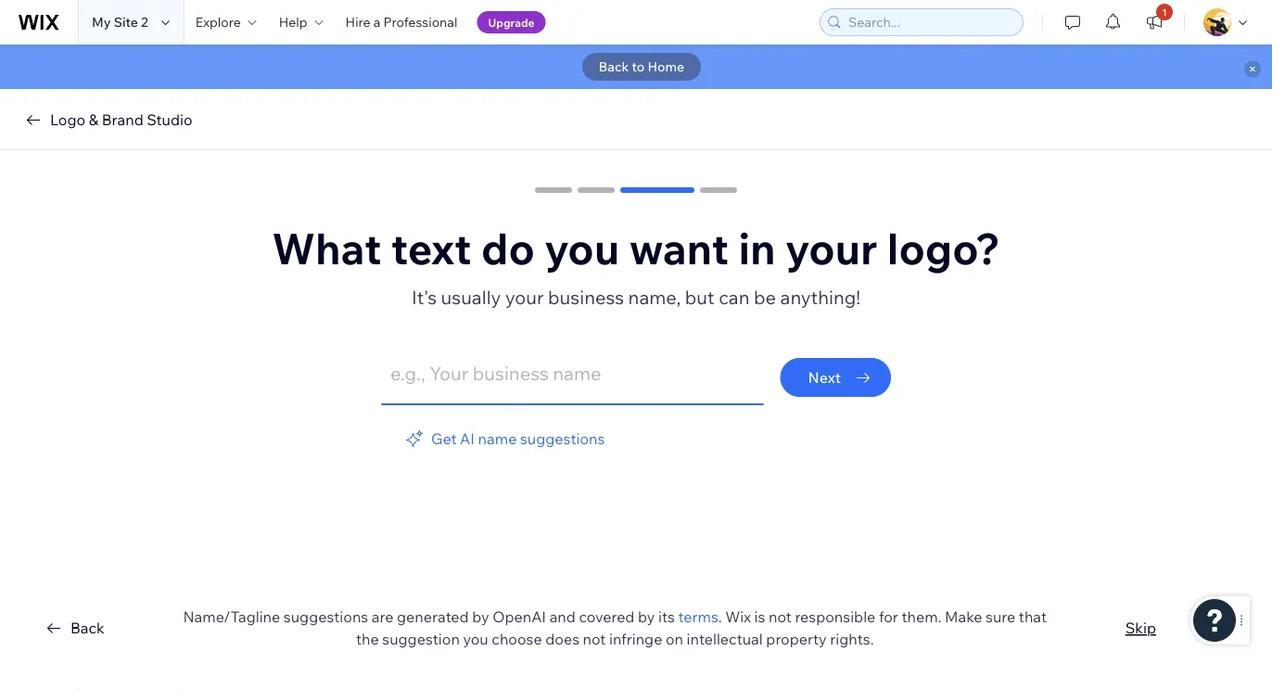 Task type: describe. For each thing, give the bounding box(es) containing it.
infringe
[[609, 630, 663, 648]]

1 horizontal spatial your
[[786, 221, 878, 275]]

2
[[141, 14, 148, 30]]

logo & brand studio button
[[22, 109, 193, 131]]

is
[[755, 608, 766, 626]]

upgrade
[[488, 15, 535, 29]]

can
[[719, 285, 750, 308]]

hire
[[346, 14, 371, 30]]

them.
[[902, 608, 942, 626]]

upgrade button
[[477, 11, 546, 33]]

terms
[[679, 608, 719, 626]]

skip
[[1126, 619, 1157, 637]]

that
[[1019, 608, 1047, 626]]

name,
[[629, 285, 681, 308]]

1 horizontal spatial not
[[769, 608, 792, 626]]

1 vertical spatial your
[[505, 285, 544, 308]]

e.g., Your business name text field
[[391, 350, 755, 396]]

name
[[478, 429, 517, 448]]

intellectual
[[687, 630, 763, 648]]

back to home alert
[[0, 45, 1273, 89]]

back to home
[[599, 58, 685, 75]]

1 horizontal spatial you
[[545, 221, 620, 275]]

0 horizontal spatial suggestions
[[284, 608, 368, 626]]

make
[[945, 608, 983, 626]]

name/tagline
[[183, 608, 280, 626]]

ai
[[460, 429, 475, 448]]

what text do you want in your logo?
[[272, 221, 1001, 275]]

help button
[[268, 0, 334, 45]]

business
[[548, 285, 624, 308]]

help
[[279, 14, 308, 30]]

Search... field
[[843, 9, 1018, 35]]

what
[[272, 221, 382, 275]]

. wix is not responsible for them. make sure that the suggestion you choose does not infringe on intellectual property rights.
[[356, 608, 1047, 648]]

skip button
[[1126, 617, 1157, 639]]

for
[[879, 608, 899, 626]]

site
[[114, 14, 138, 30]]

suggestions inside button
[[520, 429, 605, 448]]

it's usually your business name, but can be anything!
[[412, 285, 861, 308]]

my
[[92, 14, 111, 30]]

and
[[550, 608, 576, 626]]

covered
[[579, 608, 635, 626]]

suggestion
[[382, 630, 460, 648]]

text
[[391, 221, 472, 275]]



Task type: locate. For each thing, give the bounding box(es) containing it.
rights.
[[830, 630, 874, 648]]

your
[[786, 221, 878, 275], [505, 285, 544, 308]]

responsible
[[795, 608, 876, 626]]

hire a professional
[[346, 14, 458, 30]]

usually
[[441, 285, 501, 308]]

back button
[[43, 617, 105, 639]]

get
[[431, 429, 457, 448]]

.
[[719, 608, 722, 626]]

0 vertical spatial back
[[599, 58, 629, 75]]

be
[[754, 285, 777, 308]]

back
[[599, 58, 629, 75], [70, 619, 105, 637]]

1
[[1163, 6, 1167, 18]]

you
[[545, 221, 620, 275], [463, 630, 489, 648]]

1 vertical spatial suggestions
[[284, 608, 368, 626]]

generated
[[397, 608, 469, 626]]

are
[[372, 608, 394, 626]]

your down do
[[505, 285, 544, 308]]

0 vertical spatial you
[[545, 221, 620, 275]]

openai
[[493, 608, 546, 626]]

its
[[659, 608, 675, 626]]

back for back to home
[[599, 58, 629, 75]]

it's
[[412, 285, 437, 308]]

logo
[[50, 110, 85, 129]]

logo?
[[888, 221, 1001, 275]]

1 horizontal spatial suggestions
[[520, 429, 605, 448]]

0 horizontal spatial not
[[583, 630, 606, 648]]

0 horizontal spatial your
[[505, 285, 544, 308]]

on
[[666, 630, 684, 648]]

by left the its
[[638, 608, 655, 626]]

your up anything!
[[786, 221, 878, 275]]

my site 2
[[92, 14, 148, 30]]

you down name/tagline suggestions are generated by openai and covered by its terms
[[463, 630, 489, 648]]

not
[[769, 608, 792, 626], [583, 630, 606, 648]]

property
[[767, 630, 827, 648]]

next
[[808, 368, 841, 387]]

suggestions right name
[[520, 429, 605, 448]]

brand
[[102, 110, 144, 129]]

do
[[481, 221, 535, 275]]

choose
[[492, 630, 542, 648]]

back inside button
[[599, 58, 629, 75]]

&
[[89, 110, 98, 129]]

studio
[[147, 110, 193, 129]]

back inside button
[[70, 619, 105, 637]]

wix
[[726, 608, 751, 626]]

0 horizontal spatial back
[[70, 619, 105, 637]]

but
[[685, 285, 715, 308]]

sure
[[986, 608, 1016, 626]]

professional
[[384, 14, 458, 30]]

next button
[[781, 358, 891, 397]]

1 vertical spatial not
[[583, 630, 606, 648]]

back for back
[[70, 619, 105, 637]]

0 horizontal spatial you
[[463, 630, 489, 648]]

want
[[630, 221, 729, 275]]

1 horizontal spatial back
[[599, 58, 629, 75]]

get ai name suggestions button
[[404, 428, 869, 450]]

1 vertical spatial back
[[70, 619, 105, 637]]

explore
[[196, 14, 241, 30]]

0 vertical spatial not
[[769, 608, 792, 626]]

not down covered at bottom left
[[583, 630, 606, 648]]

does
[[546, 630, 580, 648]]

in
[[739, 221, 776, 275]]

home
[[648, 58, 685, 75]]

terms button
[[679, 606, 719, 628]]

suggestions up the
[[284, 608, 368, 626]]

2 by from the left
[[638, 608, 655, 626]]

you inside the . wix is not responsible for them. make sure that the suggestion you choose does not infringe on intellectual property rights.
[[463, 630, 489, 648]]

by
[[472, 608, 489, 626], [638, 608, 655, 626]]

hire a professional link
[[334, 0, 469, 45]]

anything!
[[781, 285, 861, 308]]

you up business at the left top of the page
[[545, 221, 620, 275]]

0 vertical spatial suggestions
[[520, 429, 605, 448]]

1 horizontal spatial by
[[638, 608, 655, 626]]

0 horizontal spatial by
[[472, 608, 489, 626]]

1 by from the left
[[472, 608, 489, 626]]

a
[[374, 14, 381, 30]]

logo & brand studio
[[50, 110, 193, 129]]

to
[[632, 58, 645, 75]]

1 button
[[1134, 0, 1175, 45]]

0 vertical spatial your
[[786, 221, 878, 275]]

1 vertical spatial you
[[463, 630, 489, 648]]

get ai name suggestions
[[431, 429, 605, 448]]

suggestions
[[520, 429, 605, 448], [284, 608, 368, 626]]

name/tagline suggestions are generated by openai and covered by its terms
[[183, 608, 719, 626]]

the
[[356, 630, 379, 648]]

by left openai
[[472, 608, 489, 626]]

back to home button
[[582, 53, 701, 81]]

not right is
[[769, 608, 792, 626]]



Task type: vqa. For each thing, say whether or not it's contained in the screenshot.
usually
yes



